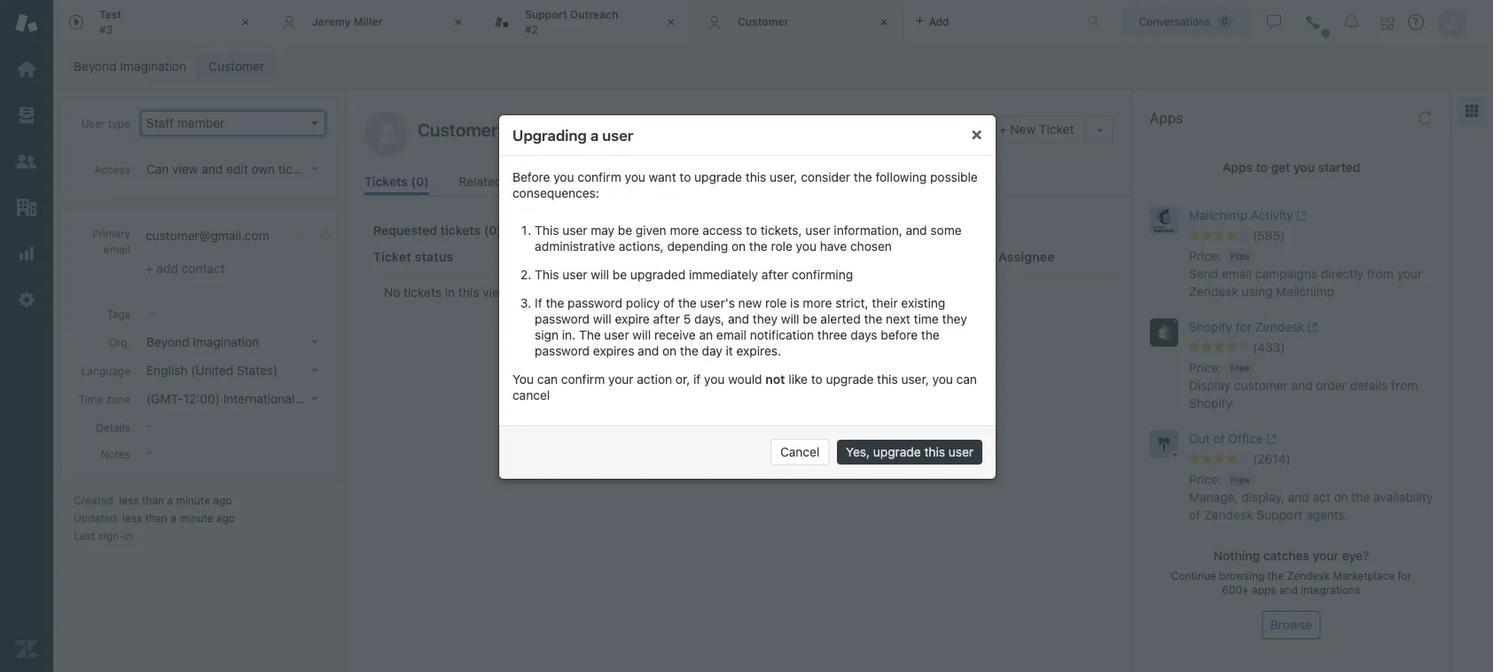Task type: vqa. For each thing, say whether or not it's contained in the screenshot.
You
yes



Task type: describe. For each thing, give the bounding box(es) containing it.
reporting image
[[15, 242, 38, 265]]

edit
[[226, 162, 248, 177]]

requested for requested
[[667, 249, 733, 264]]

1 vertical spatial password
[[535, 312, 590, 326]]

×
[[971, 122, 983, 143]]

staff member button
[[141, 111, 326, 136]]

settings
[[585, 174, 632, 189]]

tab containing test
[[53, 0, 266, 44]]

× link
[[971, 122, 983, 143]]

grid containing ticket status
[[347, 240, 1132, 672]]

0 vertical spatial password
[[568, 296, 623, 310]]

to inside before you confirm you want to upgrade this user, consider the following possible consequences:
[[680, 170, 691, 185]]

to left 'get'
[[1257, 160, 1268, 175]]

tab containing support outreach
[[479, 0, 692, 44]]

1 horizontal spatial (0)
[[484, 223, 502, 238]]

on inside the if the password policy of the user's new role is more strict, their existing password will expire after 5 days, and they will be alerted the next time they sign in. the user will receive an email notification three days before the password expires and on the day it expires.
[[663, 344, 677, 358]]

zendesk up (433)
[[1256, 320, 1305, 334]]

zendesk products image
[[1382, 17, 1394, 30]]

price: for send
[[1190, 249, 1222, 263]]

zendesk inside price: free send email campaigns directly from your zendesk using mailchimp
[[1190, 284, 1239, 299]]

your inside price: free send email campaigns directly from your zendesk using mailchimp
[[1398, 267, 1423, 281]]

0 horizontal spatial your
[[609, 372, 634, 387]]

admin image
[[15, 288, 38, 311]]

user's
[[700, 296, 735, 310]]

new
[[739, 296, 762, 310]]

+ for + add contact
[[145, 261, 153, 276]]

organizations image
[[15, 196, 38, 219]]

shopify inside price: free display customer and order details from shopify
[[1190, 396, 1233, 411]]

out
[[1190, 432, 1211, 446]]

test
[[99, 9, 122, 21]]

more inside the if the password policy of the user's new role is more strict, their existing password will expire after 5 days, and they will be alerted the next time they sign in. the user will receive an email notification three days before the password expires and on the day it expires.
[[803, 296, 832, 310]]

strict,
[[836, 296, 869, 310]]

(opens in a new tab) image for office
[[1264, 434, 1277, 445]]

marketplace
[[1334, 569, 1395, 582]]

be for upgraded
[[613, 267, 627, 282]]

(433)
[[1253, 340, 1286, 355]]

details
[[96, 421, 130, 434]]

you inside this user may be given more access to tickets, user information, and some administrative actions, depending on the role you have chosen
[[796, 239, 817, 254]]

the up days
[[864, 312, 883, 326]]

confirm for you
[[578, 170, 622, 185]]

role inside the if the password policy of the user's new role is more strict, their existing password will expire after 5 days, and they will be alerted the next time they sign in. the user will receive an email notification three days before the password expires and on the day it expires.
[[766, 296, 787, 310]]

role inside this user may be given more access to tickets, user information, and some administrative actions, depending on the role you have chosen
[[771, 239, 793, 254]]

upgrade inside like to upgrade this user, you can cancel
[[826, 372, 874, 387]]

it
[[726, 344, 733, 358]]

access
[[95, 163, 130, 176]]

user, inside like to upgrade this user, you can cancel
[[902, 372, 929, 387]]

the
[[579, 328, 601, 342]]

access
[[703, 223, 743, 238]]

created
[[74, 494, 114, 507]]

tickets for requested tickets (0)
[[441, 223, 481, 238]]

english (united states) button
[[141, 358, 326, 383]]

alerted
[[821, 312, 861, 326]]

you left want
[[625, 170, 646, 185]]

0 vertical spatial less
[[119, 494, 139, 507]]

browsing
[[1220, 569, 1265, 582]]

security
[[534, 174, 581, 189]]

and down new
[[728, 312, 750, 326]]

mailchimp activity link
[[1190, 207, 1409, 228]]

will up the
[[593, 312, 612, 326]]

1 vertical spatial less
[[122, 512, 142, 524]]

of inside the if the password policy of the user's new role is more strict, their existing password will expire after 5 days, and they will be alerted the next time they sign in. the user will receive an email notification three days before the password expires and on the day it expires.
[[664, 296, 675, 310]]

subject
[[565, 249, 612, 264]]

0 horizontal spatial beyond
[[74, 59, 117, 74]]

the right if
[[546, 296, 565, 310]]

beyond imagination link
[[62, 54, 198, 79]]

staff member
[[146, 116, 225, 130]]

integrations
[[1302, 584, 1361, 596]]

continue
[[1172, 569, 1217, 582]]

west
[[356, 392, 385, 406]]

browse
[[1271, 618, 1313, 632]]

in.
[[562, 328, 576, 342]]

member
[[177, 116, 225, 130]]

campaigns
[[1256, 267, 1318, 281]]

12:00)
[[183, 392, 220, 406]]

0 vertical spatial a
[[591, 126, 599, 144]]

(opens in a new tab) image for zendesk
[[1305, 322, 1319, 333]]

support inside the price: free manage, display, and act on the availability of zendesk support agents.
[[1257, 508, 1303, 522]]

apps image
[[1465, 104, 1480, 118]]

price: free manage, display, and act on the availability of zendesk support agents.
[[1190, 472, 1434, 522]]

before
[[881, 328, 918, 342]]

and inside nothing catches your eye? continue browsing the zendesk marketplace for 600+ apps and integrations
[[1280, 584, 1299, 596]]

will down is at the right
[[781, 312, 800, 326]]

#3
[[99, 23, 113, 35]]

notes
[[101, 448, 130, 460]]

0 vertical spatial minute
[[176, 494, 210, 507]]

600+
[[1223, 584, 1250, 596]]

immediately
[[689, 267, 759, 282]]

primary email
[[92, 227, 130, 255]]

free for customer
[[1231, 363, 1250, 373]]

related
[[459, 174, 502, 189]]

tabs tab list
[[53, 0, 1070, 44]]

time
[[79, 393, 103, 405]]

customer@gmail.com
[[145, 228, 269, 243]]

administrative
[[535, 239, 616, 254]]

english (united states)
[[146, 363, 278, 378]]

get
[[1272, 160, 1291, 175]]

have
[[820, 239, 847, 254]]

requested for requested tickets (0)
[[373, 223, 437, 238]]

tickets inside button
[[278, 162, 316, 177]]

+ new ticket
[[1000, 122, 1075, 137]]

notification
[[750, 328, 814, 342]]

primary
[[92, 227, 130, 240]]

display,
[[1242, 490, 1285, 505]]

to inside this user may be given more access to tickets, user information, and some administrative actions, depending on the role you have chosen
[[746, 223, 758, 238]]

tickets (0)
[[365, 174, 429, 189]]

this inside like to upgrade this user, you can cancel
[[877, 372, 898, 387]]

and up you can confirm your action or, if you would not
[[638, 344, 659, 358]]

this inside before you confirm you want to upgrade this user, consider the following possible consequences:
[[746, 170, 767, 185]]

user, inside before you confirm you want to upgrade this user, consider the following possible consequences:
[[770, 170, 798, 185]]

2 they from the left
[[943, 312, 968, 326]]

you right 'get'
[[1294, 160, 1316, 175]]

shopify for zendesk image
[[1151, 318, 1179, 347]]

4 stars. 585 reviews. element
[[1190, 228, 1441, 244]]

- field
[[143, 302, 326, 322]]

expire
[[615, 312, 650, 326]]

apps for apps
[[1151, 110, 1184, 126]]

will down subject
[[591, 267, 609, 282]]

ticket inside button
[[1040, 122, 1075, 137]]

1 horizontal spatial in
[[445, 285, 455, 300]]

agents.
[[1307, 508, 1349, 522]]

user inside button
[[949, 445, 974, 460]]

5
[[684, 312, 691, 326]]

after inside the if the password policy of the user's new role is more strict, their existing password will expire after 5 days, and they will be alerted the next time they sign in. the user will receive an email notification three days before the password expires and on the day it expires.
[[653, 312, 680, 326]]

this for this user may be given more access to tickets, user information, and some administrative actions, depending on the role you have chosen
[[535, 223, 559, 238]]

user type
[[82, 117, 130, 130]]

of inside the price: free manage, display, and act on the availability of zendesk support agents.
[[1190, 508, 1201, 522]]

id
[[522, 249, 535, 264]]

send
[[1190, 267, 1219, 281]]

be for given
[[618, 223, 633, 238]]

want
[[649, 170, 677, 185]]

miller
[[354, 15, 383, 28]]

0 vertical spatial beyond imagination
[[74, 59, 186, 74]]

mailchimp activity image
[[1151, 207, 1179, 235]]

can
[[146, 162, 169, 177]]

(united
[[191, 363, 233, 378]]

an
[[699, 328, 713, 342]]

related link
[[459, 172, 504, 195]]

upgrading
[[513, 126, 587, 144]]

browse button
[[1263, 611, 1321, 640]]

language
[[81, 365, 130, 377]]

day
[[702, 344, 723, 358]]

given
[[636, 223, 667, 238]]

started
[[1319, 160, 1361, 175]]

existing
[[902, 296, 946, 310]]

out of office link
[[1190, 430, 1409, 451]]

would
[[728, 372, 763, 387]]

1 vertical spatial of
[[1214, 432, 1225, 446]]

beyond imagination button
[[141, 330, 326, 355]]

email inside the if the password policy of the user's new role is more strict, their existing password will expire after 5 days, and they will be alerted the next time they sign in. the user will receive an email notification three days before the password expires and on the day it expires.
[[717, 328, 747, 342]]

2 vertical spatial password
[[535, 344, 590, 358]]

jeremy miller tab
[[266, 0, 479, 44]]

1 vertical spatial than
[[145, 512, 167, 524]]

4 stars. 433 reviews. element
[[1190, 340, 1441, 356]]

the down time
[[922, 328, 940, 342]]

apps to get you started
[[1223, 160, 1361, 175]]

upgrading a user
[[513, 126, 634, 144]]

yes, upgrade this user
[[846, 445, 974, 460]]



Task type: locate. For each thing, give the bounding box(es) containing it.
a
[[591, 126, 599, 144], [167, 494, 173, 507], [170, 512, 176, 524]]

0 vertical spatial after
[[762, 267, 789, 282]]

1 vertical spatial in
[[124, 530, 133, 542]]

and
[[202, 162, 223, 177], [906, 223, 928, 238], [728, 312, 750, 326], [638, 344, 659, 358], [1292, 378, 1313, 393], [1288, 490, 1310, 505], [1280, 584, 1299, 596]]

and inside can view and edit own tickets only button
[[202, 162, 223, 177]]

your right directly
[[1398, 267, 1423, 281]]

possible
[[931, 170, 978, 185]]

zone
[[106, 393, 130, 405]]

tab
[[53, 0, 266, 44], [479, 0, 692, 44]]

1 horizontal spatial requested
[[667, 249, 733, 264]]

time zone
[[79, 393, 130, 405]]

ago
[[213, 494, 232, 507], [217, 512, 235, 524]]

None text field
[[412, 116, 983, 143]]

free inside price: free display customer and order details from shopify
[[1231, 363, 1250, 373]]

be right may
[[618, 223, 633, 238]]

(opens in a new tab) image inside shopify for zendesk link
[[1305, 322, 1319, 333]]

and left order at the bottom right of page
[[1292, 378, 1313, 393]]

the up the apps
[[1268, 569, 1285, 582]]

0 vertical spatial from
[[1368, 267, 1394, 281]]

2 vertical spatial your
[[1314, 549, 1340, 563]]

arrow down image inside staff member button
[[311, 122, 318, 125]]

0 vertical spatial (opens in a new tab) image
[[1305, 322, 1319, 333]]

details
[[1351, 378, 1389, 393]]

1 vertical spatial ticket
[[373, 249, 412, 264]]

4 close image from the left
[[876, 13, 893, 31]]

1 horizontal spatial +
[[1000, 122, 1007, 137]]

zendesk down send
[[1190, 284, 1239, 299]]

1 vertical spatial user,
[[902, 372, 929, 387]]

(opens in a new tab) image up (2614)
[[1264, 434, 1277, 445]]

the right act
[[1352, 490, 1371, 505]]

arrow down image inside english (united states) button
[[311, 369, 318, 373]]

1 vertical spatial ago
[[217, 512, 235, 524]]

1 horizontal spatial updated
[[801, 249, 854, 264]]

shopify down display
[[1190, 396, 1233, 411]]

0 horizontal spatial for
[[1236, 320, 1252, 334]]

+ left 'add'
[[145, 261, 153, 276]]

contact
[[182, 261, 225, 276]]

zendesk image
[[15, 638, 38, 661]]

price: for display
[[1190, 361, 1222, 375]]

1 horizontal spatial user,
[[902, 372, 929, 387]]

the down "receive"
[[680, 344, 699, 358]]

1 vertical spatial confirm
[[561, 372, 605, 387]]

2 vertical spatial email
[[717, 328, 747, 342]]

display
[[1190, 378, 1231, 393]]

you
[[513, 372, 534, 387]]

0 vertical spatial for
[[1236, 320, 1252, 334]]

1 vertical spatial upgrade
[[826, 372, 874, 387]]

0 vertical spatial of
[[664, 296, 675, 310]]

confirm down expires
[[561, 372, 605, 387]]

this up administrative
[[535, 223, 559, 238]]

shopify
[[1190, 320, 1233, 334], [1190, 396, 1233, 411]]

1 this from the top
[[535, 223, 559, 238]]

0 vertical spatial (0)
[[411, 174, 429, 189]]

you inside like to upgrade this user, you can cancel
[[933, 372, 954, 387]]

from right details
[[1392, 378, 1419, 393]]

if
[[535, 296, 543, 310]]

0 vertical spatial view
[[172, 162, 198, 177]]

upgrade inside before you confirm you want to upgrade this user, consider the following possible consequences:
[[695, 170, 743, 185]]

the inside nothing catches your eye? continue browsing the zendesk marketplace for 600+ apps and integrations
[[1268, 569, 1285, 582]]

1 horizontal spatial after
[[762, 267, 789, 282]]

after up new
[[762, 267, 789, 282]]

actions,
[[619, 239, 664, 254]]

+ add contact
[[145, 261, 225, 276]]

upgrade up access
[[695, 170, 743, 185]]

2 vertical spatial tickets
[[404, 285, 442, 300]]

0 vertical spatial imagination
[[120, 59, 186, 74]]

price: up the manage,
[[1190, 472, 1222, 487]]

0 horizontal spatial ticket
[[373, 249, 412, 264]]

1 horizontal spatial on
[[732, 239, 746, 254]]

on inside this user may be given more access to tickets, user information, and some administrative actions, depending on the role you have chosen
[[732, 239, 746, 254]]

0 horizontal spatial email
[[104, 243, 130, 255]]

email
[[104, 243, 130, 255], [1222, 267, 1253, 281], [717, 328, 747, 342]]

tickets,
[[761, 223, 802, 238]]

1 vertical spatial mailchimp
[[1277, 284, 1335, 299]]

user, down before
[[902, 372, 929, 387]]

close image for tab containing support outreach
[[663, 13, 680, 31]]

security settings link
[[534, 172, 637, 195]]

sign-
[[98, 530, 124, 542]]

1 tab from the left
[[53, 0, 266, 44]]

this down "requested tickets (0)"
[[459, 285, 479, 300]]

1 vertical spatial imagination
[[193, 335, 259, 350]]

1 horizontal spatial email
[[717, 328, 747, 342]]

1 close image from the left
[[237, 13, 255, 31]]

and inside this user may be given more access to tickets, user information, and some administrative actions, depending on the role you have chosen
[[906, 223, 928, 238]]

close image inside customer tab
[[876, 13, 893, 31]]

you down time
[[933, 372, 954, 387]]

0 vertical spatial email
[[104, 243, 130, 255]]

free up display,
[[1231, 475, 1250, 485]]

tickets (0) link
[[365, 172, 429, 195]]

0 horizontal spatial imagination
[[120, 59, 186, 74]]

less up the sign-
[[122, 512, 142, 524]]

beyond inside button
[[146, 335, 189, 350]]

view right can
[[172, 162, 198, 177]]

email up it
[[717, 328, 747, 342]]

2 vertical spatial free
[[1231, 475, 1250, 485]]

2 horizontal spatial of
[[1214, 432, 1225, 446]]

0 vertical spatial be
[[618, 223, 633, 238]]

on inside the price: free manage, display, and act on the availability of zendesk support agents.
[[1335, 490, 1349, 505]]

beyond imagination
[[74, 59, 186, 74], [146, 335, 259, 350]]

this inside button
[[925, 445, 946, 460]]

your inside nothing catches your eye? continue browsing the zendesk marketplace for 600+ apps and integrations
[[1314, 549, 1340, 563]]

can inside like to upgrade this user, you can cancel
[[957, 372, 978, 387]]

like
[[789, 372, 808, 387]]

act
[[1313, 490, 1331, 505]]

cancel
[[781, 445, 820, 460]]

2 price: from the top
[[1190, 361, 1222, 375]]

after up "receive"
[[653, 312, 680, 326]]

user,
[[770, 170, 798, 185], [902, 372, 929, 387]]

tickets right own
[[278, 162, 316, 177]]

arrow down image inside (gmt-12:00) international date line west button
[[311, 397, 318, 401]]

conversations
[[1140, 16, 1211, 28]]

arrow down image for staff member
[[311, 122, 318, 125]]

arrow down image for (gmt-12:00) international date line west
[[311, 397, 318, 401]]

only
[[320, 162, 344, 177]]

next
[[886, 312, 911, 326]]

0 horizontal spatial apps
[[1151, 110, 1184, 126]]

+ inside button
[[1000, 122, 1007, 137]]

2 horizontal spatial on
[[1335, 490, 1349, 505]]

free for display,
[[1231, 475, 1250, 485]]

upgrade right yes, on the right
[[874, 445, 921, 460]]

1 vertical spatial +
[[145, 261, 153, 276]]

view inside button
[[172, 162, 198, 177]]

(0) right tickets
[[411, 174, 429, 189]]

requested
[[373, 223, 437, 238], [667, 249, 733, 264]]

in down status
[[445, 285, 455, 300]]

consider
[[801, 170, 851, 185]]

to right like on the bottom right of the page
[[811, 372, 823, 387]]

1 horizontal spatial mailchimp
[[1277, 284, 1335, 299]]

1 shopify from the top
[[1190, 320, 1233, 334]]

2 vertical spatial a
[[170, 512, 176, 524]]

confirm up consequences:
[[578, 170, 622, 185]]

and inside the price: free manage, display, and act on the availability of zendesk support agents.
[[1288, 490, 1310, 505]]

0 horizontal spatial of
[[664, 296, 675, 310]]

they right time
[[943, 312, 968, 326]]

for down using
[[1236, 320, 1252, 334]]

2 horizontal spatial email
[[1222, 267, 1253, 281]]

customers image
[[15, 150, 38, 173]]

1 arrow down image from the top
[[311, 122, 318, 125]]

0 vertical spatial tickets
[[278, 162, 316, 177]]

you right if
[[704, 372, 725, 387]]

beyond imagination inside button
[[146, 335, 259, 350]]

1 vertical spatial shopify
[[1190, 396, 1233, 411]]

0 vertical spatial ticket
[[1040, 122, 1075, 137]]

imagination up "staff"
[[120, 59, 186, 74]]

zendesk up integrations
[[1287, 569, 1331, 582]]

+ for + new ticket
[[1000, 122, 1007, 137]]

2 can from the left
[[957, 372, 978, 387]]

3 arrow down image from the top
[[311, 369, 318, 373]]

+ left the new
[[1000, 122, 1007, 137]]

this up tickets, at the right of page
[[746, 170, 767, 185]]

if the password policy of the user's new role is more strict, their existing password will expire after 5 days, and they will be alerted the next time they sign in. the user will receive an email notification three days before the password expires and on the day it expires.
[[535, 296, 968, 358]]

your down expires
[[609, 372, 634, 387]]

(opens in a new tab) image up 4 stars. 433 reviews. element
[[1305, 322, 1319, 333]]

more up depending
[[670, 223, 699, 238]]

price: for manage,
[[1190, 472, 1222, 487]]

in inside created less than a minute ago updated less than a minute ago last sign-in
[[124, 530, 133, 542]]

3 price: from the top
[[1190, 472, 1222, 487]]

close image for tab containing test
[[237, 13, 255, 31]]

this user may be given more access to tickets, user information, and some administrative actions, depending on the role you have chosen
[[535, 223, 962, 254]]

line
[[328, 392, 352, 406]]

(opens in a new tab) image
[[1294, 210, 1308, 221]]

grid
[[347, 240, 1132, 672]]

1 vertical spatial email
[[1222, 267, 1253, 281]]

1 vertical spatial free
[[1231, 363, 1250, 373]]

0 vertical spatial ago
[[213, 494, 232, 507]]

will down 'expire'
[[633, 328, 651, 342]]

for inside shopify for zendesk link
[[1236, 320, 1252, 334]]

updated inside created less than a minute ago updated less than a minute ago last sign-in
[[74, 512, 117, 524]]

free inside price: free send email campaigns directly from your zendesk using mailchimp
[[1231, 251, 1250, 261]]

1 horizontal spatial for
[[1398, 569, 1412, 582]]

password up the
[[568, 296, 623, 310]]

manage,
[[1190, 490, 1239, 505]]

tickets
[[365, 174, 408, 189]]

less
[[119, 494, 139, 507], [122, 512, 142, 524]]

ticket up no
[[373, 249, 412, 264]]

beyond imagination up english (united states)
[[146, 335, 259, 350]]

and inside price: free display customer and order details from shopify
[[1292, 378, 1313, 393]]

customer
[[738, 15, 789, 28]]

the inside this user may be given more access to tickets, user information, and some administrative actions, depending on the role you have chosen
[[750, 239, 768, 254]]

confirm
[[578, 170, 622, 185], [561, 372, 605, 387]]

1 vertical spatial after
[[653, 312, 680, 326]]

0 vertical spatial role
[[771, 239, 793, 254]]

2 this from the top
[[535, 267, 559, 282]]

1 vertical spatial this
[[535, 267, 559, 282]]

upgrade inside button
[[874, 445, 921, 460]]

test #3
[[99, 9, 122, 35]]

0 vertical spatial on
[[732, 239, 746, 254]]

tickets for no tickets in this view
[[404, 285, 442, 300]]

policy
[[626, 296, 660, 310]]

on down "receive"
[[663, 344, 677, 358]]

0 horizontal spatial +
[[145, 261, 153, 276]]

from inside price: free send email campaigns directly from your zendesk using mailchimp
[[1368, 267, 1394, 281]]

zendesk inside the price: free manage, display, and act on the availability of zendesk support agents.
[[1205, 508, 1254, 522]]

(2614)
[[1253, 452, 1291, 467]]

for inside nothing catches your eye? continue browsing the zendesk marketplace for 600+ apps and integrations
[[1398, 569, 1412, 582]]

created less than a minute ago updated less than a minute ago last sign-in
[[74, 494, 235, 542]]

you up consequences:
[[554, 170, 574, 185]]

1 vertical spatial price:
[[1190, 361, 1222, 375]]

from inside price: free display customer and order details from shopify
[[1392, 378, 1419, 393]]

of right out
[[1214, 432, 1225, 446]]

0 vertical spatial apps
[[1151, 110, 1184, 126]]

zendesk support image
[[15, 12, 38, 35]]

date
[[298, 392, 325, 406]]

requested up ticket status
[[373, 223, 437, 238]]

0 horizontal spatial can
[[537, 372, 558, 387]]

of right policy
[[664, 296, 675, 310]]

this
[[746, 170, 767, 185], [459, 285, 479, 300], [877, 372, 898, 387], [925, 445, 946, 460]]

more inside this user may be given more access to tickets, user information, and some administrative actions, depending on the role you have chosen
[[670, 223, 699, 238]]

0 vertical spatial in
[[445, 285, 455, 300]]

price: free send email campaigns directly from your zendesk using mailchimp
[[1190, 249, 1423, 299]]

the inside the price: free manage, display, and act on the availability of zendesk support agents.
[[1352, 490, 1371, 505]]

if
[[694, 372, 701, 387]]

3 free from the top
[[1231, 475, 1250, 485]]

0 vertical spatial user,
[[770, 170, 798, 185]]

get help image
[[1409, 14, 1425, 30]]

arrow down image
[[311, 122, 318, 125], [311, 341, 318, 344], [311, 369, 318, 373], [311, 397, 318, 401]]

1 horizontal spatial view
[[483, 285, 509, 300]]

of
[[664, 296, 675, 310], [1214, 432, 1225, 446], [1190, 508, 1201, 522]]

staff
[[146, 116, 174, 130]]

be inside the if the password policy of the user's new role is more strict, their existing password will expire after 5 days, and they will be alerted the next time they sign in. the user will receive an email notification three days before the password expires and on the day it expires.
[[803, 312, 818, 326]]

international
[[223, 392, 295, 406]]

zendesk inside nothing catches your eye? continue browsing the zendesk marketplace for 600+ apps and integrations
[[1287, 569, 1331, 582]]

0 vertical spatial than
[[142, 494, 164, 507]]

arrow down image for english (united states)
[[311, 369, 318, 373]]

arrow down image for beyond imagination
[[311, 341, 318, 344]]

close image inside "jeremy miller" tab
[[450, 13, 467, 31]]

be left the alerted
[[803, 312, 818, 326]]

(opens in a new tab) image
[[1305, 322, 1319, 333], [1264, 434, 1277, 445]]

imagination up english (united states) button
[[193, 335, 259, 350]]

0 horizontal spatial (opens in a new tab) image
[[1264, 434, 1277, 445]]

before you confirm you want to upgrade this user, consider the following possible consequences:
[[513, 170, 978, 200]]

zendesk down the manage,
[[1205, 508, 1254, 522]]

0 horizontal spatial after
[[653, 312, 680, 326]]

0 vertical spatial mailchimp
[[1190, 208, 1248, 223]]

support up "#2"
[[525, 9, 567, 21]]

mailchimp down campaigns
[[1277, 284, 1335, 299]]

time
[[914, 312, 939, 326]]

out of office image
[[1151, 430, 1179, 459]]

this right yes, on the right
[[925, 445, 946, 460]]

shopify for zendesk link
[[1190, 318, 1409, 340]]

0 horizontal spatial support
[[525, 9, 567, 21]]

close image
[[237, 13, 255, 31], [450, 13, 467, 31], [663, 13, 680, 31], [876, 13, 893, 31]]

1 vertical spatial view
[[483, 285, 509, 300]]

0 horizontal spatial in
[[124, 530, 133, 542]]

1 horizontal spatial more
[[803, 296, 832, 310]]

2 close image from the left
[[450, 13, 467, 31]]

2 vertical spatial on
[[1335, 490, 1349, 505]]

the down tickets, at the right of page
[[750, 239, 768, 254]]

this down before
[[877, 372, 898, 387]]

arrow down image
[[311, 168, 318, 171]]

free inside the price: free manage, display, and act on the availability of zendesk support agents.
[[1231, 475, 1250, 485]]

cancel
[[513, 388, 550, 403]]

you left have
[[796, 239, 817, 254]]

1 vertical spatial a
[[167, 494, 173, 507]]

2 vertical spatial upgrade
[[874, 445, 921, 460]]

mailchimp left the activity
[[1190, 208, 1248, 223]]

main element
[[0, 0, 53, 672]]

and left the edit at the left of page
[[202, 162, 223, 177]]

1 free from the top
[[1231, 251, 1250, 261]]

1 they from the left
[[753, 312, 778, 326]]

beyond up english
[[146, 335, 189, 350]]

before
[[513, 170, 550, 185]]

free up using
[[1231, 251, 1250, 261]]

you can confirm your action or, if you would not
[[513, 372, 786, 387]]

updated inside grid
[[801, 249, 854, 264]]

yes,
[[846, 445, 870, 460]]

conversations button
[[1120, 8, 1252, 36]]

cancel button
[[771, 439, 830, 466]]

nothing catches your eye? continue browsing the zendesk marketplace for 600+ apps and integrations
[[1172, 549, 1412, 596]]

this for this user will be upgraded immediately after confirming
[[535, 267, 559, 282]]

1 horizontal spatial support
[[1257, 508, 1303, 522]]

free for email
[[1231, 251, 1250, 261]]

user inside the if the password policy of the user's new role is more strict, their existing password will expire after 5 days, and they will be alerted the next time they sign in. the user will receive an email notification three days before the password expires and on the day it expires.
[[604, 328, 630, 342]]

english
[[146, 363, 188, 378]]

price: inside price: free send email campaigns directly from your zendesk using mailchimp
[[1190, 249, 1222, 263]]

2 vertical spatial of
[[1190, 508, 1201, 522]]

expires
[[593, 344, 635, 358]]

be inside this user may be given more access to tickets, user information, and some administrative actions, depending on the role you have chosen
[[618, 223, 633, 238]]

office
[[1229, 432, 1264, 446]]

4 arrow down image from the top
[[311, 397, 318, 401]]

price:
[[1190, 249, 1222, 263], [1190, 361, 1222, 375], [1190, 472, 1222, 487]]

arrow down image inside beyond imagination button
[[311, 341, 318, 344]]

confirm inside before you confirm you want to upgrade this user, consider the following possible consequences:
[[578, 170, 622, 185]]

price: inside price: free display customer and order details from shopify
[[1190, 361, 1222, 375]]

1 horizontal spatial of
[[1190, 508, 1201, 522]]

less right the created
[[119, 494, 139, 507]]

3 close image from the left
[[663, 13, 680, 31]]

2 free from the top
[[1231, 363, 1250, 373]]

0 horizontal spatial they
[[753, 312, 778, 326]]

0 horizontal spatial view
[[172, 162, 198, 177]]

1 horizontal spatial apps
[[1223, 160, 1253, 175]]

1 can from the left
[[537, 372, 558, 387]]

ticket right the new
[[1040, 122, 1075, 137]]

email inside price: free send email campaigns directly from your zendesk using mailchimp
[[1222, 267, 1253, 281]]

mailchimp inside price: free send email campaigns directly from your zendesk using mailchimp
[[1277, 284, 1335, 299]]

1 vertical spatial requested
[[667, 249, 733, 264]]

price: up send
[[1190, 249, 1222, 263]]

confirm for can
[[561, 372, 605, 387]]

or,
[[676, 372, 690, 387]]

1 horizontal spatial beyond
[[146, 335, 189, 350]]

states)
[[237, 363, 278, 378]]

1 vertical spatial beyond
[[146, 335, 189, 350]]

view
[[172, 162, 198, 177], [483, 285, 509, 300]]

the right consider
[[854, 170, 873, 185]]

close image for customer tab
[[876, 13, 893, 31]]

to inside like to upgrade this user, you can cancel
[[811, 372, 823, 387]]

2 arrow down image from the top
[[311, 341, 318, 344]]

tickets up status
[[441, 223, 481, 238]]

(0) down related link
[[484, 223, 502, 238]]

in right last
[[124, 530, 133, 542]]

your left eye?
[[1314, 549, 1340, 563]]

they down new
[[753, 312, 778, 326]]

views image
[[15, 104, 38, 127]]

support outreach #2
[[525, 9, 619, 35]]

1 vertical spatial minute
[[179, 512, 214, 524]]

0 horizontal spatial requested
[[373, 223, 437, 238]]

the up "5"
[[678, 296, 697, 310]]

outreach
[[570, 9, 619, 21]]

and left act
[[1288, 490, 1310, 505]]

user
[[82, 117, 105, 130]]

upgraded
[[631, 267, 686, 282]]

price: free display customer and order details from shopify
[[1190, 361, 1419, 411]]

1 horizontal spatial can
[[957, 372, 978, 387]]

support inside support outreach #2
[[525, 9, 567, 21]]

email up using
[[1222, 267, 1253, 281]]

the inside before you confirm you want to upgrade this user, consider the following possible consequences:
[[854, 170, 873, 185]]

2 tab from the left
[[479, 0, 692, 44]]

password down 'in.'
[[535, 344, 590, 358]]

role left is at the right
[[766, 296, 787, 310]]

0 horizontal spatial tab
[[53, 0, 266, 44]]

0 vertical spatial this
[[535, 223, 559, 238]]

upgrade down days
[[826, 372, 874, 387]]

0 horizontal spatial user,
[[770, 170, 798, 185]]

4 stars. 2614 reviews. element
[[1190, 451, 1441, 467]]

from right directly
[[1368, 267, 1394, 281]]

be down actions,
[[613, 267, 627, 282]]

get started image
[[15, 58, 38, 81]]

can view and edit own tickets only
[[146, 162, 344, 177]]

1 vertical spatial support
[[1257, 508, 1303, 522]]

to
[[1257, 160, 1268, 175], [680, 170, 691, 185], [746, 223, 758, 238], [811, 372, 823, 387]]

on right act
[[1335, 490, 1349, 505]]

can
[[537, 372, 558, 387], [957, 372, 978, 387]]

availability
[[1374, 490, 1434, 505]]

(opens in a new tab) image inside out of office link
[[1264, 434, 1277, 445]]

1 horizontal spatial (opens in a new tab) image
[[1305, 322, 1319, 333]]

this up if
[[535, 267, 559, 282]]

on down access
[[732, 239, 746, 254]]

beyond imagination down #3
[[74, 59, 186, 74]]

email inside primary email
[[104, 243, 130, 255]]

following
[[876, 170, 927, 185]]

imagination inside button
[[193, 335, 259, 350]]

role
[[771, 239, 793, 254], [766, 296, 787, 310]]

0 vertical spatial your
[[1398, 267, 1423, 281]]

not
[[766, 372, 786, 387]]

view inside grid
[[483, 285, 509, 300]]

type
[[108, 117, 130, 130]]

chosen
[[851, 239, 892, 254]]

price: inside the price: free manage, display, and act on the availability of zendesk support agents.
[[1190, 472, 1222, 487]]

1 vertical spatial (0)
[[484, 223, 502, 238]]

tickets right no
[[404, 285, 442, 300]]

close image for "jeremy miller" tab
[[450, 13, 467, 31]]

of down the manage,
[[1190, 508, 1201, 522]]

this inside this user may be given more access to tickets, user information, and some administrative actions, depending on the role you have chosen
[[535, 223, 559, 238]]

security settings
[[534, 174, 632, 189]]

order
[[1317, 378, 1347, 393]]

2 shopify from the top
[[1190, 396, 1233, 411]]

support down display,
[[1257, 508, 1303, 522]]

1 price: from the top
[[1190, 249, 1222, 263]]

customer tab
[[692, 0, 905, 44]]

(gmt-12:00) international date line west button
[[141, 387, 385, 412]]

free up customer
[[1231, 363, 1250, 373]]

1 vertical spatial tickets
[[441, 223, 481, 238]]

to right want
[[680, 170, 691, 185]]

1 horizontal spatial tab
[[479, 0, 692, 44]]

apps for apps to get you started
[[1223, 160, 1253, 175]]

more right is at the right
[[803, 296, 832, 310]]

(gmt-12:00) international date line west
[[146, 392, 385, 406]]



